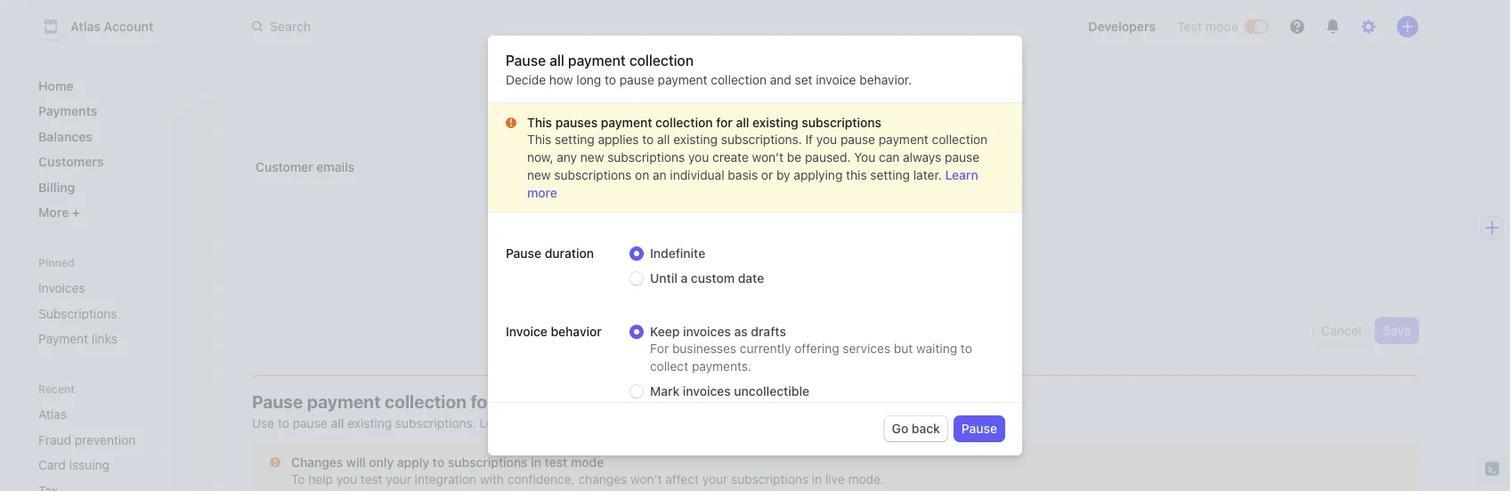 Task type: describe. For each thing, give the bounding box(es) containing it.
to inside pause all payment collection decide how long to pause payment collection and set invoice behavior.
[[605, 73, 616, 87]]

existing up 'this setting applies to all existing subscriptions. if you pause payment collection now, any new subscriptions you create won't be paused. you can always pause new subscriptions on an individual basis or by applying this setting later.'
[[752, 115, 798, 130]]

you
[[854, 150, 875, 165]]

date
[[738, 271, 764, 286]]

pauses
[[555, 115, 598, 130]]

payment links
[[38, 332, 117, 346]]

retry
[[603, 89, 631, 103]]

individual
[[670, 168, 724, 183]]

subscriptions inside pause payment collection for all existing subscriptions use to pause all existing subscriptions. learn more
[[591, 392, 706, 413]]

mode inside changes will only apply to subscriptions in test mode to help you test your integration with confidence, changes won't affect your subscriptions in live mode.
[[571, 455, 604, 470]]

only
[[369, 455, 394, 470]]

this setting applies to all existing subscriptions. if you pause payment collection now, any new subscriptions you create won't be paused. you can always pause new subscriptions on an individual basis or by applying this setting later.
[[527, 132, 988, 183]]

you inside changes will only apply to subscriptions in test mode to help you test your integration with confidence, changes won't affect your subscriptions in live mode.
[[336, 472, 357, 487]]

add retry button
[[562, 87, 631, 105]]

free.
[[913, 401, 940, 416]]

on
[[635, 168, 649, 183]]

behavior.
[[860, 73, 912, 87]]

now,
[[527, 150, 553, 165]]

all up changes
[[331, 416, 344, 431]]

indefinite
[[650, 246, 705, 261]]

reminders
[[606, 160, 665, 175]]

for inside mark invoices uncollectible for businesses currently offering services for free.
[[894, 401, 910, 416]]

pinned navigation links element
[[31, 256, 202, 353]]

pinned
[[38, 257, 74, 269]]

0 vertical spatial learn more link
[[527, 168, 978, 200]]

1 vertical spatial learn more link
[[480, 416, 546, 431]]

basis
[[728, 168, 758, 183]]

collection inside pause payment collection for all existing subscriptions use to pause all existing subscriptions. learn more
[[385, 392, 467, 413]]

services inside mark invoices uncollectible for businesses currently offering services for free.
[[843, 401, 891, 416]]

customers link
[[31, 147, 202, 176]]

pause for duration
[[506, 246, 541, 261]]

pause button
[[954, 417, 1004, 442]]

mark
[[650, 384, 680, 399]]

pause duration
[[506, 246, 594, 261]]

add for add reminder
[[587, 260, 610, 274]]

and
[[770, 73, 791, 87]]

payment up this pauses payment collection for all existing subscriptions
[[658, 73, 707, 87]]

developers link
[[1081, 12, 1163, 41]]

to inside changes will only apply to subscriptions in test mode to help you test your integration with confidence, changes won't affect your subscriptions in live mode.
[[433, 455, 445, 470]]

add reminder button
[[573, 258, 667, 276]]

how
[[549, 73, 573, 87]]

pause up you
[[841, 132, 875, 147]]

mark invoices uncollectible for businesses currently offering services for free.
[[650, 384, 940, 416]]

learn inside learn more
[[945, 168, 978, 183]]

businesses inside mark invoices uncollectible for businesses currently offering services for free.
[[672, 401, 736, 416]]

balances link
[[31, 122, 202, 151]]

all inside 'this setting applies to all existing subscriptions. if you pause payment collection now, any new subscriptions you create won't be paused. you can always pause new subscriptions on an individual basis or by applying this setting later.'
[[657, 132, 670, 147]]

invoice
[[506, 325, 547, 339]]

paused.
[[805, 150, 851, 165]]

subscriptions down any
[[554, 168, 632, 183]]

subscriptions left live
[[731, 472, 809, 487]]

to inside pause payment collection for all existing subscriptions use to pause all existing subscriptions. learn more
[[278, 416, 289, 431]]

subscriptions
[[38, 306, 117, 321]]

0 vertical spatial you
[[816, 132, 837, 147]]

1 horizontal spatial you
[[688, 150, 709, 165]]

payments
[[38, 104, 97, 118]]

emails
[[316, 160, 354, 175]]

this
[[846, 168, 867, 183]]

for inside mark invoices uncollectible for businesses currently offering services for free.
[[650, 401, 669, 416]]

atlas account
[[70, 19, 154, 34]]

pause for payment
[[252, 392, 303, 413]]

card
[[38, 458, 66, 473]]

learn more
[[527, 168, 978, 200]]

invoices link
[[31, 274, 202, 303]]

0 vertical spatial test
[[545, 455, 567, 470]]

integration
[[415, 472, 477, 487]]

subscriptions link
[[31, 299, 202, 328]]

waiting
[[916, 341, 957, 356]]

issuing
[[69, 458, 109, 473]]

currently inside keep invoices as drafts for businesses currently offering services but waiting to collect payments.
[[740, 341, 791, 356]]

invoice behavior
[[506, 325, 602, 339]]

more
[[38, 205, 72, 220]]

svg image
[[506, 118, 516, 128]]

any
[[557, 150, 577, 165]]

subscriptions. inside 'this setting applies to all existing subscriptions. if you pause payment collection now, any new subscriptions you create won't be paused. you can always pause new subscriptions on an individual basis or by applying this setting later.'
[[721, 132, 802, 147]]

go back
[[892, 422, 940, 436]]

1 horizontal spatial in
[[812, 472, 822, 487]]

payments.
[[692, 359, 751, 374]]

0 horizontal spatial test
[[360, 472, 383, 487]]

payment up applies
[[601, 115, 652, 130]]

behavior
[[551, 325, 602, 339]]

applies
[[598, 132, 639, 147]]

1 vertical spatial a
[[681, 271, 688, 286]]

fraud prevention
[[38, 433, 136, 447]]

changes will only apply to subscriptions in test mode to help you test your integration with confidence, changes won't affect your subscriptions in live mode.
[[291, 455, 884, 487]]

0 horizontal spatial setting
[[555, 132, 594, 147]]

subscriptions up on
[[607, 150, 685, 165]]

until
[[650, 271, 677, 286]]

won't for affect
[[630, 472, 662, 487]]

to inside keep invoices as drafts for businesses currently offering services but waiting to collect payments.
[[961, 341, 972, 356]]

uncollectible
[[734, 384, 809, 399]]

customer emails
[[256, 160, 354, 175]]

changes
[[578, 472, 627, 487]]

home link
[[31, 71, 202, 100]]

be
[[787, 150, 802, 165]]

payment inside pause payment collection for all existing subscriptions use to pause all existing subscriptions. learn more
[[307, 392, 381, 413]]

off
[[717, 160, 734, 175]]

hasn't
[[782, 160, 819, 175]]

this pauses payment collection for all existing subscriptions
[[527, 115, 882, 130]]

mode.
[[848, 472, 884, 487]]

notifications image
[[1326, 20, 1340, 34]]

with
[[480, 472, 504, 487]]

existing up only
[[348, 416, 392, 431]]

0 vertical spatial a
[[680, 160, 686, 175]]

all inside pause all payment collection decide how long to pause payment collection and set invoice behavior.
[[549, 52, 564, 69]]

all down invoice at the bottom left of the page
[[498, 392, 517, 413]]

pause all payment collection decide how long to pause payment collection and set invoice behavior.
[[506, 52, 912, 87]]

keep invoices as drafts for businesses currently offering services but waiting to collect payments.
[[650, 325, 972, 374]]

as
[[734, 325, 748, 339]]

set
[[795, 73, 813, 87]]

create
[[712, 150, 749, 165]]

2 your from the left
[[702, 472, 728, 487]]

help
[[308, 472, 333, 487]]

1 horizontal spatial mode
[[1205, 19, 1239, 34]]

existing down invoice behavior on the bottom left
[[521, 392, 587, 413]]

applying
[[794, 168, 843, 183]]

affect
[[665, 472, 699, 487]]



Task type: locate. For each thing, give the bounding box(es) containing it.
2 currently from the top
[[740, 401, 791, 416]]

more up confidence,
[[516, 416, 546, 431]]

pause inside pause all payment collection decide how long to pause payment collection and set invoice behavior.
[[506, 52, 546, 69]]

atlas inside button
[[70, 19, 101, 34]]

0 horizontal spatial mode
[[571, 455, 604, 470]]

subscriptions.
[[721, 132, 802, 147], [395, 416, 476, 431]]

send
[[573, 160, 603, 175]]

collection
[[629, 52, 694, 69], [711, 73, 767, 87], [655, 115, 713, 130], [932, 132, 988, 147], [385, 392, 467, 413]]

live
[[825, 472, 845, 487]]

currently down drafts
[[740, 341, 791, 356]]

invoice
[[816, 73, 856, 87], [737, 160, 779, 175]]

services up go back button at the bottom right of the page
[[843, 401, 891, 416]]

1 horizontal spatial atlas
[[70, 19, 101, 34]]

invoice inside pause all payment collection decide how long to pause payment collection and set invoice behavior.
[[816, 73, 856, 87]]

0 vertical spatial won't
[[752, 150, 784, 165]]

1 your from the left
[[386, 472, 411, 487]]

2 for from the top
[[650, 401, 669, 416]]

a right "if"
[[680, 160, 686, 175]]

learn inside pause payment collection for all existing subscriptions use to pause all existing subscriptions. learn more
[[480, 416, 513, 431]]

offering up mark invoices uncollectible for businesses currently offering services for free.
[[794, 341, 839, 356]]

later.
[[913, 168, 942, 183]]

1 vertical spatial businesses
[[672, 401, 736, 416]]

subscriptions. inside pause payment collection for all existing subscriptions use to pause all existing subscriptions. learn more
[[395, 416, 476, 431]]

0 horizontal spatial for
[[470, 392, 494, 413]]

if
[[805, 132, 813, 147]]

currently inside mark invoices uncollectible for businesses currently offering services for free.
[[740, 401, 791, 416]]

to right use
[[278, 416, 289, 431]]

balances
[[38, 129, 93, 144]]

you right if on the right of the page
[[816, 132, 837, 147]]

to up retry
[[605, 73, 616, 87]]

won't left affect
[[630, 472, 662, 487]]

atlas
[[70, 19, 101, 34], [38, 407, 67, 422]]

long
[[576, 73, 601, 87]]

by
[[776, 168, 790, 183]]

existing down this pauses payment collection for all existing subscriptions
[[673, 132, 718, 147]]

pause inside pause payment collection for all existing subscriptions use to pause all existing subscriptions. learn more
[[293, 416, 327, 431]]

0 vertical spatial this
[[527, 115, 552, 130]]

1 horizontal spatial invoice
[[816, 73, 856, 87]]

mode right test
[[1205, 19, 1239, 34]]

payment up long
[[568, 52, 626, 69]]

pinned element
[[31, 274, 202, 353]]

invoices inside keep invoices as drafts for businesses currently offering services but waiting to collect payments.
[[683, 325, 731, 339]]

for inside keep invoices as drafts for businesses currently offering services but waiting to collect payments.
[[650, 341, 669, 356]]

won't inside changes will only apply to subscriptions in test mode to help you test your integration with confidence, changes won't affect your subscriptions in live mode.
[[630, 472, 662, 487]]

0 vertical spatial services
[[843, 341, 891, 356]]

to up integration in the left bottom of the page
[[433, 455, 445, 470]]

payment up the 'can'
[[879, 132, 928, 147]]

subscriptions down collect
[[591, 392, 706, 413]]

fraud
[[38, 433, 71, 447]]

0 horizontal spatial in
[[531, 455, 541, 470]]

existing inside 'this setting applies to all existing subscriptions. if you pause payment collection now, any new subscriptions you create won't be paused. you can always pause new subscriptions on an individual basis or by applying this setting later.'
[[673, 132, 718, 147]]

0 horizontal spatial your
[[386, 472, 411, 487]]

atlas for atlas
[[38, 407, 67, 422]]

for up create
[[716, 115, 733, 130]]

for down keep
[[650, 341, 669, 356]]

collection left and
[[711, 73, 767, 87]]

0 horizontal spatial atlas
[[38, 407, 67, 422]]

a right until
[[681, 271, 688, 286]]

1 horizontal spatial test
[[545, 455, 567, 470]]

svg image
[[270, 458, 280, 468]]

atlas account button
[[38, 14, 171, 39]]

new down now,
[[527, 168, 551, 183]]

won't
[[752, 150, 784, 165], [630, 472, 662, 487]]

0 vertical spatial invoice
[[816, 73, 856, 87]]

offering inside mark invoices uncollectible for businesses currently offering services for free.
[[794, 401, 839, 416]]

1 this from the top
[[527, 115, 552, 130]]

reminder
[[614, 260, 667, 274]]

offering
[[794, 341, 839, 356], [794, 401, 839, 416]]

offering down uncollectible at the bottom of page
[[794, 401, 839, 416]]

this for this setting applies to all existing subscriptions. if you pause payment collection now, any new subscriptions you create won't be paused. you can always pause new subscriptions on an individual basis or by applying this setting later.
[[527, 132, 551, 147]]

cancel button
[[1314, 319, 1369, 344]]

setting
[[555, 132, 594, 147], [870, 168, 910, 183]]

all up how at the top left
[[549, 52, 564, 69]]

developers
[[1088, 19, 1156, 34]]

mode
[[1205, 19, 1239, 34], [571, 455, 604, 470]]

invoices inside mark invoices uncollectible for businesses currently offering services for free.
[[683, 384, 731, 399]]

1 vertical spatial in
[[812, 472, 822, 487]]

pause up retry
[[620, 73, 654, 87]]

collection up retry
[[629, 52, 694, 69]]

custom
[[691, 271, 735, 286]]

duration
[[545, 246, 594, 261]]

2 vertical spatial you
[[336, 472, 357, 487]]

0 vertical spatial subscriptions.
[[721, 132, 802, 147]]

invoices for mark
[[683, 384, 731, 399]]

save
[[1383, 324, 1411, 338]]

this inside 'this setting applies to all existing subscriptions. if you pause payment collection now, any new subscriptions you create won't be paused. you can always pause new subscriptions on an individual basis or by applying this setting later.'
[[527, 132, 551, 147]]

invoices down payments.
[[683, 384, 731, 399]]

learn right later.
[[945, 168, 978, 183]]

1 businesses from the top
[[672, 341, 736, 356]]

subscriptions. up apply on the bottom of the page
[[395, 416, 476, 431]]

subscriptions up with
[[448, 455, 528, 470]]

add for add retry
[[576, 89, 600, 103]]

for up with
[[470, 392, 494, 413]]

won't for be
[[752, 150, 784, 165]]

your right affect
[[702, 472, 728, 487]]

subscriptions. up create
[[721, 132, 802, 147]]

businesses down "mark"
[[672, 401, 736, 416]]

changes
[[291, 455, 343, 470]]

pause up use
[[252, 392, 303, 413]]

0 horizontal spatial subscriptions.
[[395, 416, 476, 431]]

won't inside 'this setting applies to all existing subscriptions. if you pause payment collection now, any new subscriptions you create won't be paused. you can always pause new subscriptions on an individual basis or by applying this setting later.'
[[752, 150, 784, 165]]

to right applies
[[642, 132, 654, 147]]

1 for from the top
[[650, 341, 669, 356]]

1 vertical spatial learn
[[480, 416, 513, 431]]

setting down pauses
[[555, 132, 594, 147]]

1 horizontal spatial your
[[702, 472, 728, 487]]

1 vertical spatial subscriptions.
[[395, 416, 476, 431]]

0 vertical spatial invoices
[[683, 325, 731, 339]]

an
[[653, 168, 667, 183]]

more inside learn more
[[527, 186, 557, 200]]

Search search field
[[241, 10, 743, 43]]

this for this pauses payment collection for all existing subscriptions
[[527, 115, 552, 130]]

1 vertical spatial atlas
[[38, 407, 67, 422]]

test down only
[[360, 472, 383, 487]]

invoices left as
[[683, 325, 731, 339]]

add reminder
[[587, 260, 667, 274]]

save button
[[1376, 319, 1418, 344]]

until a custom date
[[650, 271, 764, 286]]

you down will
[[336, 472, 357, 487]]

payment
[[38, 332, 88, 346]]

card issuing
[[38, 458, 109, 473]]

1 vertical spatial offering
[[794, 401, 839, 416]]

businesses inside keep invoices as drafts for businesses currently offering services but waiting to collect payments.
[[672, 341, 736, 356]]

this up now,
[[527, 132, 551, 147]]

0 vertical spatial learn
[[945, 168, 978, 183]]

0 vertical spatial atlas
[[70, 19, 101, 34]]

1 vertical spatial this
[[527, 132, 551, 147]]

0 vertical spatial currently
[[740, 341, 791, 356]]

1 currently from the top
[[740, 341, 791, 356]]

2 services from the top
[[843, 401, 891, 416]]

1 horizontal spatial subscriptions.
[[721, 132, 802, 147]]

drafts
[[751, 325, 786, 339]]

cancel
[[1321, 324, 1362, 338]]

1 vertical spatial new
[[527, 168, 551, 183]]

0 horizontal spatial invoice
[[737, 160, 779, 175]]

use
[[252, 416, 274, 431]]

add retry
[[576, 89, 631, 103]]

search
[[270, 19, 311, 34]]

mode up changes on the bottom left
[[571, 455, 604, 470]]

send reminders if a one-off invoice hasn't been paid
[[573, 160, 880, 175]]

0 horizontal spatial won't
[[630, 472, 662, 487]]

apply
[[397, 455, 429, 470]]

for up go
[[894, 401, 910, 416]]

subscriptions up if on the right of the page
[[802, 115, 882, 130]]

atlas up fraud
[[38, 407, 67, 422]]

0 vertical spatial setting
[[555, 132, 594, 147]]

card issuing link
[[31, 451, 177, 480]]

payments link
[[31, 97, 202, 126]]

0 horizontal spatial learn
[[480, 416, 513, 431]]

learn more link
[[527, 168, 978, 200], [480, 416, 546, 431]]

1 horizontal spatial won't
[[752, 150, 784, 165]]

2 businesses from the top
[[672, 401, 736, 416]]

in up confidence,
[[531, 455, 541, 470]]

add
[[576, 89, 600, 103], [587, 260, 610, 274]]

all
[[549, 52, 564, 69], [736, 115, 749, 130], [657, 132, 670, 147], [498, 392, 517, 413], [331, 416, 344, 431]]

for inside pause payment collection for all existing subscriptions use to pause all existing subscriptions. learn more
[[470, 392, 494, 413]]

pause left duration
[[506, 246, 541, 261]]

0 horizontal spatial you
[[336, 472, 357, 487]]

2 horizontal spatial for
[[894, 401, 910, 416]]

collection up "if"
[[655, 115, 713, 130]]

offering inside keep invoices as drafts for businesses currently offering services but waiting to collect payments.
[[794, 341, 839, 356]]

prevention
[[75, 433, 136, 447]]

add left reminder
[[587, 260, 610, 274]]

to right waiting
[[961, 341, 972, 356]]

services
[[843, 341, 891, 356], [843, 401, 891, 416]]

2 offering from the top
[[794, 401, 839, 416]]

1 horizontal spatial new
[[580, 150, 604, 165]]

1 offering from the top
[[794, 341, 839, 356]]

1 services from the top
[[843, 341, 891, 356]]

learn
[[945, 168, 978, 183], [480, 416, 513, 431]]

1 horizontal spatial for
[[716, 115, 733, 130]]

collection inside 'this setting applies to all existing subscriptions. if you pause payment collection now, any new subscriptions you create won't be paused. you can always pause new subscriptions on an individual basis or by applying this setting later.'
[[932, 132, 988, 147]]

payment links link
[[31, 325, 202, 353]]

you
[[816, 132, 837, 147], [688, 150, 709, 165], [336, 472, 357, 487]]

1 vertical spatial invoice
[[737, 160, 779, 175]]

test mode
[[1177, 19, 1239, 34]]

0 vertical spatial new
[[580, 150, 604, 165]]

services inside keep invoices as drafts for businesses currently offering services but waiting to collect payments.
[[843, 341, 891, 356]]

you up individual
[[688, 150, 709, 165]]

new
[[580, 150, 604, 165], [527, 168, 551, 183]]

links
[[92, 332, 117, 346]]

atlas left account
[[70, 19, 101, 34]]

test up confidence,
[[545, 455, 567, 470]]

learn up with
[[480, 416, 513, 431]]

0 vertical spatial businesses
[[672, 341, 736, 356]]

to inside 'this setting applies to all existing subscriptions. if you pause payment collection now, any new subscriptions you create won't be paused. you can always pause new subscriptions on an individual basis or by applying this setting later.'
[[642, 132, 654, 147]]

1 vertical spatial services
[[843, 401, 891, 416]]

setting down the 'can'
[[870, 168, 910, 183]]

payment up will
[[307, 392, 381, 413]]

add down long
[[576, 89, 600, 103]]

collection up always
[[932, 132, 988, 147]]

home
[[38, 78, 74, 93]]

currently down uncollectible at the bottom of page
[[740, 401, 791, 416]]

1 vertical spatial invoices
[[683, 384, 731, 399]]

core navigation links element
[[31, 71, 202, 227]]

pause inside pause payment collection for all existing subscriptions use to pause all existing subscriptions. learn more
[[252, 392, 303, 413]]

1 vertical spatial more
[[516, 416, 546, 431]]

pause for all
[[506, 52, 546, 69]]

atlas inside 'link'
[[38, 407, 67, 422]]

customer
[[256, 160, 313, 175]]

2 this from the top
[[527, 132, 551, 147]]

1 vertical spatial add
[[587, 260, 610, 274]]

atlas for atlas account
[[70, 19, 101, 34]]

businesses up payments.
[[672, 341, 736, 356]]

1 horizontal spatial setting
[[870, 168, 910, 183]]

all up "if"
[[657, 132, 670, 147]]

been
[[822, 160, 851, 175]]

for
[[716, 115, 733, 130], [470, 392, 494, 413], [894, 401, 910, 416]]

pause inside 'button'
[[962, 422, 997, 436]]

pause up decide
[[506, 52, 546, 69]]

collection up apply on the bottom of the page
[[385, 392, 467, 413]]

paid
[[854, 160, 880, 175]]

your down apply on the bottom of the page
[[386, 472, 411, 487]]

to
[[605, 73, 616, 87], [642, 132, 654, 147], [961, 341, 972, 356], [278, 416, 289, 431], [433, 455, 445, 470]]

or
[[761, 168, 773, 183]]

recent element
[[20, 400, 216, 491]]

1 vertical spatial test
[[360, 472, 383, 487]]

decide
[[506, 73, 546, 87]]

pause inside pause all payment collection decide how long to pause payment collection and set invoice behavior.
[[620, 73, 654, 87]]

1 vertical spatial you
[[688, 150, 709, 165]]

won't up or
[[752, 150, 784, 165]]

collect
[[650, 359, 688, 374]]

this right svg icon
[[527, 115, 552, 130]]

1 vertical spatial currently
[[740, 401, 791, 416]]

0 vertical spatial more
[[527, 186, 557, 200]]

existing
[[752, 115, 798, 130], [673, 132, 718, 147], [521, 392, 587, 413], [348, 416, 392, 431]]

services left but
[[843, 341, 891, 356]]

billing link
[[31, 173, 202, 202]]

new right any
[[580, 150, 604, 165]]

1 horizontal spatial learn
[[945, 168, 978, 183]]

1 vertical spatial mode
[[571, 455, 604, 470]]

0 vertical spatial in
[[531, 455, 541, 470]]

recent navigation links element
[[20, 382, 216, 491]]

1 vertical spatial won't
[[630, 472, 662, 487]]

billing
[[38, 180, 75, 195]]

0 vertical spatial mode
[[1205, 19, 1239, 34]]

0 vertical spatial offering
[[794, 341, 839, 356]]

payment inside 'this setting applies to all existing subscriptions. if you pause payment collection now, any new subscriptions you create won't be paused. you can always pause new subscriptions on an individual basis or by applying this setting later.'
[[879, 132, 928, 147]]

0 vertical spatial for
[[650, 341, 669, 356]]

your
[[386, 472, 411, 487], [702, 472, 728, 487]]

more inside pause payment collection for all existing subscriptions use to pause all existing subscriptions. learn more
[[516, 416, 546, 431]]

0 horizontal spatial new
[[527, 168, 551, 183]]

1 vertical spatial setting
[[870, 168, 910, 183]]

this
[[527, 115, 552, 130], [527, 132, 551, 147]]

for down "mark"
[[650, 401, 669, 416]]

atlas link
[[31, 400, 177, 429]]

will
[[346, 455, 366, 470]]

always
[[903, 150, 941, 165]]

1 vertical spatial for
[[650, 401, 669, 416]]

pause right always
[[945, 150, 979, 165]]

all up create
[[736, 115, 749, 130]]

pause up changes
[[293, 416, 327, 431]]

invoices for keep
[[683, 325, 731, 339]]

recent
[[38, 383, 75, 396]]

currently
[[740, 341, 791, 356], [740, 401, 791, 416]]

can
[[879, 150, 900, 165]]

to
[[291, 472, 305, 487]]

more down now,
[[527, 186, 557, 200]]

2 horizontal spatial you
[[816, 132, 837, 147]]

in left live
[[812, 472, 822, 487]]

0 vertical spatial add
[[576, 89, 600, 103]]

pause right back
[[962, 422, 997, 436]]



Task type: vqa. For each thing, say whether or not it's contained in the screenshot.
balance corresponding to change
no



